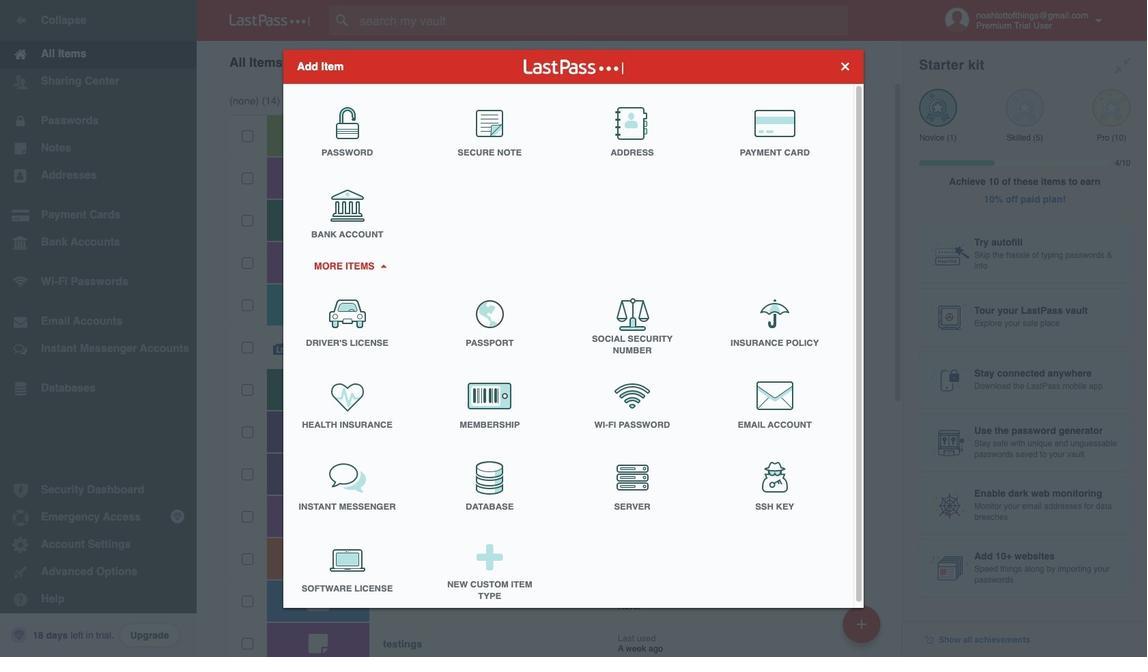 Task type: locate. For each thing, give the bounding box(es) containing it.
dialog
[[283, 50, 864, 612]]

main navigation navigation
[[0, 0, 197, 658]]

new item image
[[857, 620, 866, 629]]

new item navigation
[[838, 602, 889, 658]]

vault options navigation
[[197, 41, 903, 82]]

search my vault text field
[[329, 5, 875, 36]]



Task type: describe. For each thing, give the bounding box(es) containing it.
caret right image
[[378, 264, 388, 268]]

Search search field
[[329, 5, 875, 36]]

lastpass image
[[229, 14, 310, 27]]



